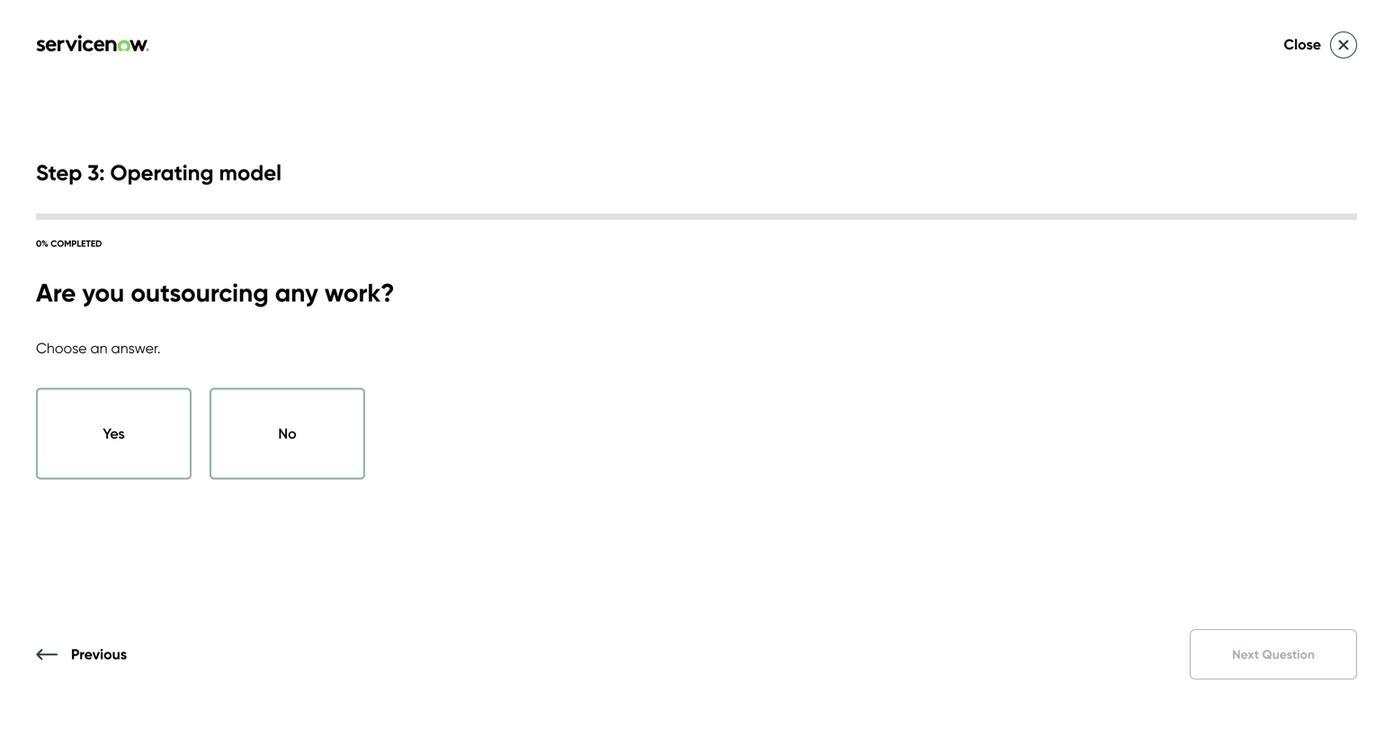 Task type: describe. For each thing, give the bounding box(es) containing it.
team
[[1220, 197, 1328, 251]]

us
[[134, 644, 150, 662]]

are
[[36, 277, 76, 309]]

with
[[100, 644, 130, 662]]

work?
[[325, 277, 395, 309]]

platform
[[1039, 197, 1209, 251]]

an
[[90, 340, 108, 357]]

yes
[[103, 425, 125, 442]]

any
[[275, 277, 318, 309]]

0%
[[36, 238, 48, 249]]

servicenow
[[794, 197, 1029, 251]]

close
[[1284, 36, 1322, 53]]

model
[[219, 159, 282, 186]]

estimator
[[794, 253, 983, 307]]

connect
[[36, 644, 96, 662]]

no
[[278, 425, 297, 442]]

step
[[36, 159, 82, 186]]



Task type: vqa. For each thing, say whether or not it's contained in the screenshot.
and in the We Need To Know How Your Organization Does Work To Determine Your Environment'S Complexity. Your Staffing Model And Whether You Outsource Work Impacts How Many Resources You Need To Support The Platform.
no



Task type: locate. For each thing, give the bounding box(es) containing it.
outsourcing
[[131, 277, 269, 309]]

operating
[[110, 159, 214, 186]]

3:
[[88, 159, 105, 186]]

you
[[82, 277, 124, 309]]

previous
[[71, 646, 127, 663]]

completed
[[51, 238, 102, 249]]

are you outsourcing any work?
[[36, 277, 395, 309]]

answer.
[[111, 340, 161, 357]]

servicenow platform team estimator
[[794, 197, 1328, 307]]

0% completed
[[36, 238, 102, 249]]

choose an answer.
[[36, 340, 161, 357]]

step 3: operating model
[[36, 159, 282, 186]]

connect with us
[[36, 644, 150, 662]]

choose
[[36, 340, 87, 357]]



